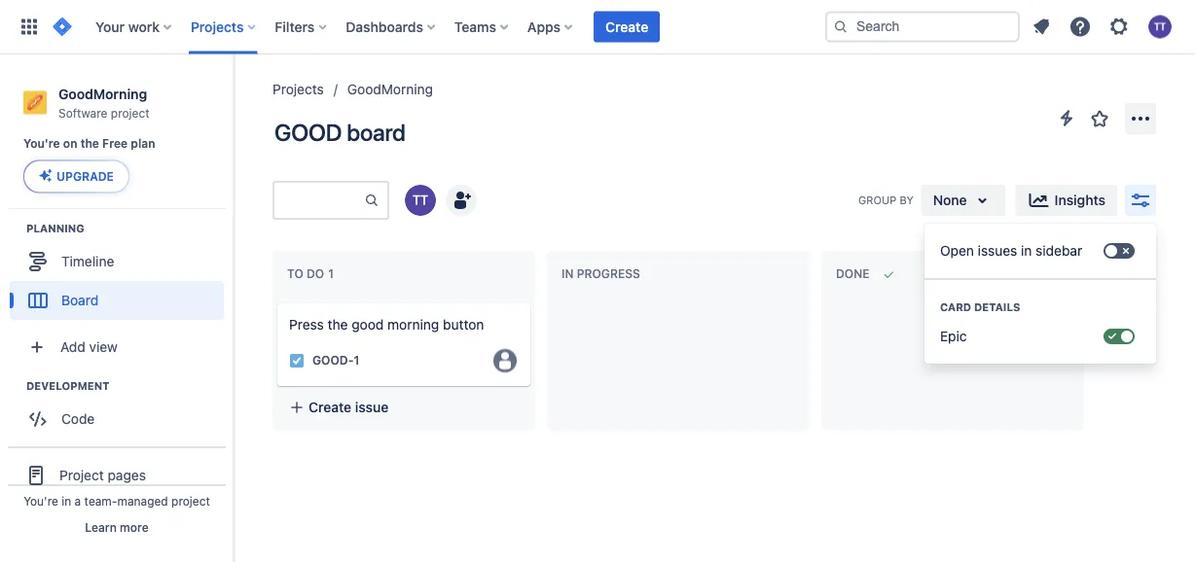 Task type: vqa. For each thing, say whether or not it's contained in the screenshot.
Dashboards Dropdown Button
yes



Task type: locate. For each thing, give the bounding box(es) containing it.
unassigned image
[[494, 349, 517, 373]]

create issue button down open
[[827, 304, 1080, 339]]

1 horizontal spatial project
[[171, 495, 210, 508]]

goodmorning inside goodmorning software project
[[58, 86, 147, 102]]

projects for projects link
[[273, 81, 324, 97]]

create column image
[[1100, 255, 1123, 278]]

1 vertical spatial create issue
[[309, 399, 389, 415]]

banner
[[0, 0, 1195, 55]]

1 horizontal spatial goodmorning
[[347, 81, 433, 97]]

goodmorning up "board" at the top of page
[[347, 81, 433, 97]]

goodmorning up software
[[58, 86, 147, 102]]

create issue left the epic
[[858, 313, 938, 329]]

appswitcher icon image
[[18, 15, 41, 38]]

0 vertical spatial in
[[1021, 243, 1032, 259]]

the right on
[[81, 137, 99, 151]]

do
[[307, 267, 324, 281]]

create issue
[[858, 313, 938, 329], [309, 399, 389, 415]]

your profile and settings image
[[1149, 15, 1172, 38]]

your work
[[95, 18, 160, 35]]

0 vertical spatial create
[[606, 18, 649, 35]]

your
[[95, 18, 125, 35]]

pages
[[108, 467, 146, 483]]

you're left a
[[23, 495, 58, 508]]

planning group
[[10, 220, 233, 325]]

issues
[[978, 243, 1018, 259]]

add view
[[60, 339, 118, 355]]

create issue button down 1
[[277, 390, 531, 425]]

code link
[[10, 399, 224, 438]]

0 horizontal spatial in
[[62, 495, 71, 508]]

development group
[[10, 378, 233, 444]]

Search this board text field
[[275, 183, 364, 218]]

1 vertical spatial projects
[[273, 81, 324, 97]]

projects inside dropdown button
[[191, 18, 244, 35]]

2 you're from the top
[[23, 495, 58, 508]]

sidebar navigation image
[[212, 78, 255, 117]]

timeline link
[[10, 242, 224, 281]]

create
[[606, 18, 649, 35], [858, 313, 901, 329], [309, 399, 352, 415]]

create right "apps" dropdown button
[[606, 18, 649, 35]]

view
[[89, 339, 118, 355]]

good-1 link
[[312, 353, 360, 369]]

you're
[[23, 137, 60, 151], [23, 495, 58, 508]]

0 horizontal spatial create issue
[[309, 399, 389, 415]]

in
[[1021, 243, 1032, 259], [62, 495, 71, 508]]

0 vertical spatial projects
[[191, 18, 244, 35]]

terry turtle image
[[405, 185, 436, 216]]

press
[[289, 317, 324, 333]]

0 vertical spatial create issue button
[[827, 304, 1080, 339]]

jira software image
[[51, 15, 74, 38], [51, 15, 74, 38]]

filters button
[[269, 11, 334, 42]]

done
[[836, 267, 870, 281]]

create inside button
[[606, 18, 649, 35]]

create down done on the right top
[[858, 313, 901, 329]]

card
[[940, 301, 972, 314]]

button
[[443, 317, 484, 333]]

1 vertical spatial create
[[858, 313, 901, 329]]

project up 'plan'
[[111, 106, 150, 120]]

settings image
[[1108, 15, 1131, 38]]

view settings image
[[1129, 189, 1153, 212]]

1 horizontal spatial projects
[[273, 81, 324, 97]]

2 vertical spatial create
[[309, 399, 352, 415]]

the
[[81, 137, 99, 151], [328, 317, 348, 333]]

1 you're from the top
[[23, 137, 60, 151]]

automations menu button icon image
[[1055, 107, 1079, 130]]

0 horizontal spatial projects
[[191, 18, 244, 35]]

in right issues
[[1021, 243, 1032, 259]]

your work button
[[90, 11, 179, 42]]

add
[[60, 339, 85, 355]]

issue down 1
[[355, 399, 389, 415]]

1 vertical spatial the
[[328, 317, 348, 333]]

you're left on
[[23, 137, 60, 151]]

0 vertical spatial you're
[[23, 137, 60, 151]]

create issue button
[[827, 304, 1080, 339], [277, 390, 531, 425]]

learn
[[85, 521, 117, 534]]

open
[[940, 243, 974, 259]]

0 horizontal spatial project
[[111, 106, 150, 120]]

goodmorning
[[347, 81, 433, 97], [58, 86, 147, 102]]

1 vertical spatial you're
[[23, 495, 58, 508]]

managed
[[117, 495, 168, 508]]

in left a
[[62, 495, 71, 508]]

open issues in sidebar
[[940, 243, 1083, 259]]

projects up sidebar navigation 'image'
[[191, 18, 244, 35]]

star good board image
[[1088, 107, 1112, 130]]

project
[[111, 106, 150, 120], [171, 495, 210, 508]]

0 vertical spatial the
[[81, 137, 99, 151]]

projects up good
[[273, 81, 324, 97]]

projects
[[191, 18, 244, 35], [273, 81, 324, 97]]

0 vertical spatial project
[[111, 106, 150, 120]]

create issue down 1
[[309, 399, 389, 415]]

issue
[[904, 313, 938, 329], [355, 399, 389, 415]]

1 vertical spatial project
[[171, 495, 210, 508]]

project
[[59, 467, 104, 483]]

goodmorning software project
[[58, 86, 150, 120]]

board
[[61, 292, 98, 308]]

you're in a team-managed project
[[23, 495, 210, 508]]

issue left the epic
[[904, 313, 938, 329]]

code
[[61, 411, 95, 427]]

in
[[562, 267, 574, 281]]

teams
[[455, 18, 496, 35]]

upgrade
[[56, 170, 114, 183]]

you're for you're in a team-managed project
[[23, 495, 58, 508]]

primary element
[[12, 0, 826, 54]]

epic
[[940, 329, 967, 345]]

0 vertical spatial create issue
[[858, 313, 938, 329]]

project right "managed" on the left of the page
[[171, 495, 210, 508]]

add people image
[[450, 189, 473, 212]]

the left good at the bottom
[[328, 317, 348, 333]]

good-
[[312, 354, 354, 368]]

1 vertical spatial in
[[62, 495, 71, 508]]

1 horizontal spatial issue
[[904, 313, 938, 329]]

0 horizontal spatial create issue button
[[277, 390, 531, 425]]

0 horizontal spatial goodmorning
[[58, 86, 147, 102]]

1 vertical spatial issue
[[355, 399, 389, 415]]

apps button
[[522, 11, 580, 42]]

free
[[102, 137, 128, 151]]

Search field
[[826, 11, 1020, 42]]

planning
[[26, 222, 84, 234]]

0 horizontal spatial the
[[81, 137, 99, 151]]

insights button
[[1016, 185, 1118, 216]]

1 horizontal spatial create
[[606, 18, 649, 35]]

0 horizontal spatial create
[[309, 399, 352, 415]]

create down good-
[[309, 399, 352, 415]]

board link
[[10, 281, 224, 320]]

0 vertical spatial issue
[[904, 313, 938, 329]]



Task type: describe. For each thing, give the bounding box(es) containing it.
you're on the free plan
[[23, 137, 155, 151]]

more
[[120, 521, 149, 534]]

banner containing your work
[[0, 0, 1195, 55]]

1 horizontal spatial create issue button
[[827, 304, 1080, 339]]

good-1
[[312, 354, 360, 368]]

0 horizontal spatial issue
[[355, 399, 389, 415]]

project inside goodmorning software project
[[111, 106, 150, 120]]

projects link
[[273, 78, 324, 101]]

sidebar
[[1036, 243, 1083, 259]]

good board
[[275, 119, 406, 146]]

good
[[275, 119, 342, 146]]

help image
[[1069, 15, 1092, 38]]

2 horizontal spatial create
[[858, 313, 901, 329]]

none button
[[922, 185, 1006, 216]]

project pages
[[59, 467, 146, 483]]

learn more
[[85, 521, 149, 534]]

on
[[63, 137, 77, 151]]

team-
[[84, 495, 117, 508]]

card details group
[[925, 278, 1157, 364]]

goodmorning for goodmorning
[[347, 81, 433, 97]]

goodmorning for goodmorning software project
[[58, 86, 147, 102]]

you're for you're on the free plan
[[23, 137, 60, 151]]

1 horizontal spatial the
[[328, 317, 348, 333]]

task image
[[289, 353, 305, 369]]

insights
[[1055, 192, 1106, 208]]

planning image
[[3, 216, 26, 240]]

project pages link
[[8, 454, 226, 497]]

card details
[[940, 301, 1021, 314]]

projects for projects dropdown button
[[191, 18, 244, 35]]

to
[[287, 267, 303, 281]]

development
[[26, 380, 109, 392]]

apps
[[528, 18, 561, 35]]

more image
[[1129, 107, 1153, 130]]

insights image
[[1028, 189, 1051, 212]]

goodmorning link
[[347, 78, 433, 101]]

press the good morning button
[[289, 317, 484, 333]]

1 horizontal spatial in
[[1021, 243, 1032, 259]]

board
[[347, 119, 406, 146]]

plan
[[131, 137, 155, 151]]

create issue image
[[266, 290, 289, 313]]

teams button
[[449, 11, 516, 42]]

filters
[[275, 18, 315, 35]]

to do element
[[287, 267, 338, 281]]

1 horizontal spatial create issue
[[858, 313, 938, 329]]

details
[[974, 301, 1021, 314]]

search image
[[833, 19, 849, 35]]

upgrade button
[[24, 161, 128, 192]]

progress
[[577, 267, 640, 281]]

dashboards button
[[340, 11, 443, 42]]

timeline
[[61, 253, 114, 269]]

notifications image
[[1030, 15, 1053, 38]]

good
[[352, 317, 384, 333]]

none
[[933, 192, 967, 208]]

to do
[[287, 267, 324, 281]]

dashboards
[[346, 18, 423, 35]]

in progress
[[562, 267, 640, 281]]

create button
[[594, 11, 660, 42]]

1 vertical spatial create issue button
[[277, 390, 531, 425]]

projects button
[[185, 11, 263, 42]]

morning
[[388, 317, 439, 333]]

add view button
[[12, 327, 222, 366]]

work
[[128, 18, 160, 35]]

a
[[75, 495, 81, 508]]

by
[[900, 194, 914, 207]]

development image
[[3, 374, 26, 398]]

1
[[354, 354, 360, 368]]

software
[[58, 106, 108, 120]]

learn more button
[[85, 520, 149, 535]]

group by
[[859, 194, 914, 207]]

group
[[859, 194, 897, 207]]



